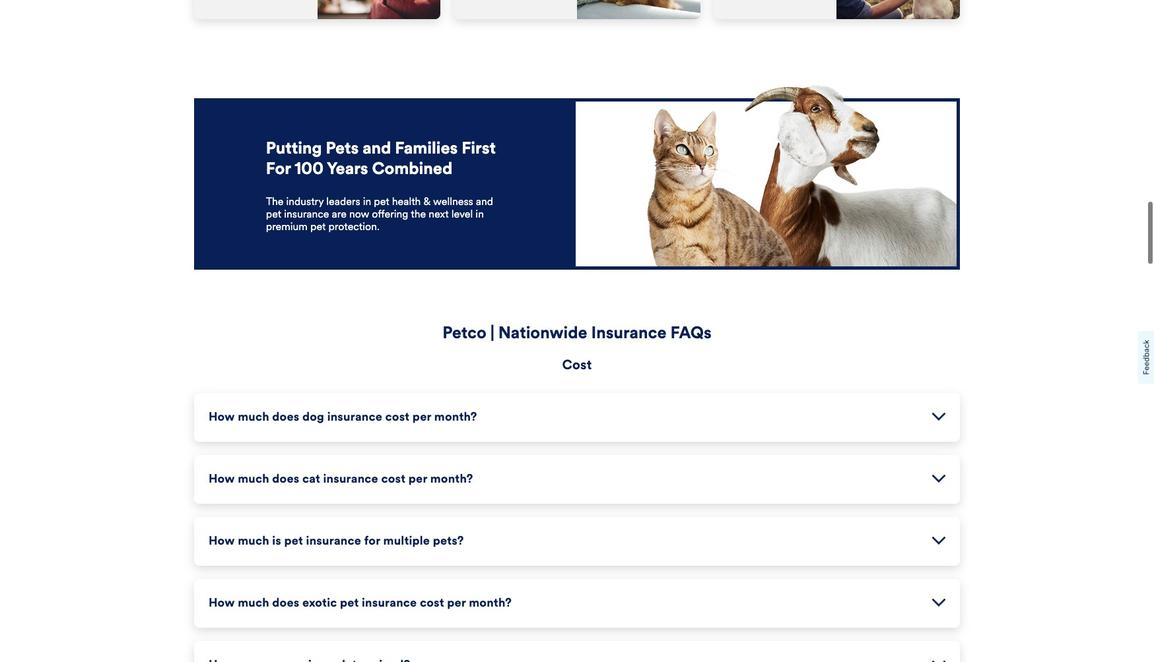 Task type: describe. For each thing, give the bounding box(es) containing it.
the
[[266, 196, 283, 208]]

|
[[490, 323, 494, 344]]

combined
[[372, 158, 452, 179]]

1 horizontal spatial pet
[[310, 221, 326, 233]]

now
[[349, 208, 369, 221]]

100
[[295, 158, 324, 179]]

pets
[[326, 138, 359, 158]]

cost
[[562, 357, 592, 373]]

putting
[[266, 138, 322, 158]]

insurance
[[284, 208, 329, 221]]

the
[[411, 208, 426, 221]]

and inside the industry leaders in pet health & wellness and pet insurance               are now offering the next level in premium pet protection.
[[476, 196, 493, 208]]

next
[[429, 208, 449, 221]]

insurance
[[591, 323, 667, 344]]

0 horizontal spatial pet
[[266, 208, 281, 221]]

protection.
[[328, 221, 380, 233]]

level
[[451, 208, 473, 221]]

2 horizontal spatial pet
[[374, 196, 389, 208]]

petco | nationwide insurance faqs
[[443, 323, 712, 344]]

1 horizontal spatial in
[[476, 208, 484, 221]]



Task type: vqa. For each thing, say whether or not it's contained in the screenshot.
'PUTTING PETS AND FAMILIES FIRST FOR 100 YEARS COMBINED'
yes



Task type: locate. For each thing, give the bounding box(es) containing it.
1 horizontal spatial and
[[476, 196, 493, 208]]

families
[[395, 138, 458, 158]]

and right 'level' on the top left of page
[[476, 196, 493, 208]]

petco
[[443, 323, 486, 344]]

pet left are
[[310, 221, 326, 233]]

in right leaders
[[363, 196, 371, 208]]

the industry leaders in pet health & wellness and pet insurance               are now offering the next level in premium pet protection.
[[266, 196, 493, 233]]

0 horizontal spatial and
[[363, 138, 391, 158]]

offering
[[372, 208, 408, 221]]

industry
[[286, 196, 324, 208]]

pet left health
[[374, 196, 389, 208]]

years
[[327, 158, 368, 179]]

&
[[424, 196, 431, 208]]

first
[[462, 138, 496, 158]]

putting pets and families first for 100 years combined
[[266, 138, 496, 179]]

and
[[363, 138, 391, 158], [476, 196, 493, 208]]

in
[[363, 196, 371, 208], [476, 208, 484, 221]]

1 vertical spatial and
[[476, 196, 493, 208]]

and inside putting pets and families first for 100 years combined
[[363, 138, 391, 158]]

in right 'level' on the top left of page
[[476, 208, 484, 221]]

0 horizontal spatial in
[[363, 196, 371, 208]]

pet left insurance
[[266, 208, 281, 221]]

premium
[[266, 221, 308, 233]]

wellness
[[433, 196, 473, 208]]

leaders
[[326, 196, 360, 208]]

and right the pets
[[363, 138, 391, 158]]

0 vertical spatial and
[[363, 138, 391, 158]]

health
[[392, 196, 421, 208]]

nationwide
[[498, 323, 587, 344]]

for
[[266, 158, 291, 179]]

are
[[332, 208, 347, 221]]

faqs
[[670, 323, 712, 344]]

pet
[[374, 196, 389, 208], [266, 208, 281, 221], [310, 221, 326, 233]]



